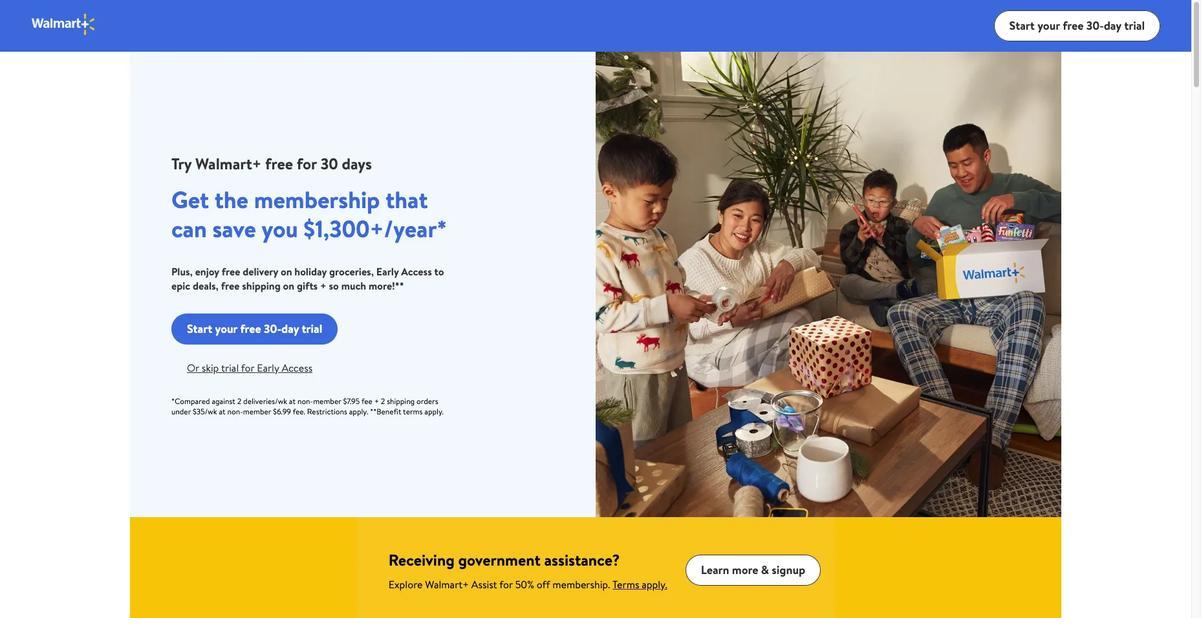 Task type: describe. For each thing, give the bounding box(es) containing it.
0 horizontal spatial at
[[219, 406, 226, 417]]

early inside button
[[257, 361, 279, 375]]

that
[[386, 184, 428, 216]]

the
[[215, 184, 249, 216]]

start for leftmost "start your free 30-day trial" button
[[187, 321, 212, 337]]

membership.
[[553, 578, 611, 592]]

terms apply. link
[[613, 578, 668, 592]]

start your free 30-day trial for the right "start your free 30-day trial" button
[[1010, 17, 1146, 33]]

terms
[[403, 406, 423, 417]]

under
[[172, 406, 191, 417]]

access inside or skip trial for early access button
[[282, 361, 313, 375]]

30- for leftmost "start your free 30-day trial" button
[[264, 321, 282, 337]]

1 w+ image from the left
[[130, 518, 357, 619]]

deliveries/wk
[[243, 396, 287, 407]]

assist
[[472, 578, 498, 592]]

groceries,
[[329, 265, 374, 279]]

early inside the "plus, enjoy free delivery on holiday groceries, early access to epic deals, free shipping on gifts + so much more!**"
[[377, 265, 399, 279]]

on left gifts
[[283, 279, 295, 293]]

30- for the right "start your free 30-day trial" button
[[1087, 17, 1105, 33]]

enjoy
[[195, 265, 219, 279]]

receiving government assistance? explore walmart+ assist for 50% off membership. terms apply.
[[389, 550, 668, 592]]

*compared against 2 deliveries/wk at non-member $7.95 fee + 2 shipping orders under $35/wk at non-member $6.99 fee. restrictions apply. **benefit terms apply.
[[172, 396, 444, 417]]

day for the right "start your free 30-day trial" button
[[1105, 17, 1122, 33]]

2 2 from the left
[[381, 396, 385, 407]]

deals,
[[193, 279, 219, 293]]

access inside the "plus, enjoy free delivery on holiday groceries, early access to epic deals, free shipping on gifts + so much more!**"
[[401, 265, 432, 279]]

fee.
[[293, 406, 305, 417]]

off
[[537, 578, 550, 592]]

holiday
[[295, 265, 327, 279]]

0 horizontal spatial member
[[243, 406, 271, 417]]

skip
[[202, 361, 219, 375]]

your for leftmost "start your free 30-day trial" button
[[215, 321, 238, 337]]

get the membership that can save you $1,300+/year*
[[172, 184, 447, 245]]

1 horizontal spatial apply.
[[425, 406, 444, 417]]

restrictions
[[307, 406, 347, 417]]

1 horizontal spatial trial
[[302, 321, 323, 337]]

learn
[[701, 562, 730, 578]]

plus,
[[172, 265, 193, 279]]

get
[[172, 184, 209, 216]]

receiving
[[389, 550, 455, 572]]

0 horizontal spatial non-
[[227, 406, 243, 417]]

0 vertical spatial walmart+
[[195, 153, 262, 175]]

plus, enjoy free delivery on holiday groceries, early access to epic deals, free shipping on gifts + so much more!**
[[172, 265, 444, 293]]

fee
[[362, 396, 373, 407]]

1 horizontal spatial member
[[313, 396, 341, 407]]

+ inside the *compared against 2 deliveries/wk at non-member $7.95 fee + 2 shipping orders under $35/wk at non-member $6.99 fee. restrictions apply. **benefit terms apply.
[[375, 396, 379, 407]]

days
[[342, 153, 372, 175]]

much
[[342, 279, 366, 293]]

you
[[262, 213, 298, 245]]

walmart+ inside receiving government assistance? explore walmart+ assist for 50% off membership. terms apply.
[[425, 578, 469, 592]]

or skip trial for early access button
[[172, 355, 328, 381]]

more!**
[[369, 279, 404, 293]]

0 horizontal spatial apply.
[[349, 406, 369, 417]]



Task type: vqa. For each thing, say whether or not it's contained in the screenshot.
the top "walmart+"
yes



Task type: locate. For each thing, give the bounding box(es) containing it.
your for the right "start your free 30-day trial" button
[[1038, 17, 1061, 33]]

0 horizontal spatial your
[[215, 321, 238, 337]]

2 horizontal spatial for
[[500, 578, 513, 592]]

0 horizontal spatial day
[[282, 321, 299, 337]]

assistance?
[[545, 550, 620, 572]]

0 vertical spatial walmart+ image
[[31, 13, 96, 36]]

0 vertical spatial start
[[1010, 17, 1035, 33]]

1 vertical spatial start your free 30-day trial
[[187, 321, 323, 337]]

shipping
[[242, 279, 281, 293], [387, 396, 415, 407]]

1 2 from the left
[[237, 396, 242, 407]]

0 horizontal spatial trial
[[221, 361, 239, 375]]

1 vertical spatial walmart+
[[425, 578, 469, 592]]

1 vertical spatial +
[[375, 396, 379, 407]]

save
[[213, 213, 256, 245]]

2
[[237, 396, 242, 407], [381, 396, 385, 407]]

for inside receiving government assistance? explore walmart+ assist for 50% off membership. terms apply.
[[500, 578, 513, 592]]

1 horizontal spatial walmart+ image
[[596, 52, 1062, 518]]

1 horizontal spatial walmart+
[[425, 578, 469, 592]]

0 horizontal spatial access
[[282, 361, 313, 375]]

trial
[[1125, 17, 1146, 33], [302, 321, 323, 337], [221, 361, 239, 375]]

1 horizontal spatial start
[[1010, 17, 1035, 33]]

gifts
[[297, 279, 318, 293]]

+ left so
[[320, 279, 327, 293]]

0 horizontal spatial 2
[[237, 396, 242, 407]]

or
[[187, 361, 199, 375]]

so
[[329, 279, 339, 293]]

+
[[320, 279, 327, 293], [375, 396, 379, 407]]

shipping inside the "plus, enjoy free delivery on holiday groceries, early access to epic deals, free shipping on gifts + so much more!**"
[[242, 279, 281, 293]]

walmart+ image
[[31, 13, 96, 36], [596, 52, 1062, 518]]

access up the *compared against 2 deliveries/wk at non-member $7.95 fee + 2 shipping orders under $35/wk at non-member $6.99 fee. restrictions apply. **benefit terms apply.
[[282, 361, 313, 375]]

30-
[[1087, 17, 1105, 33], [264, 321, 282, 337]]

try walmart+ free for 30 days
[[172, 153, 372, 175]]

2 vertical spatial for
[[500, 578, 513, 592]]

1 horizontal spatial start your free 30-day trial button
[[995, 10, 1161, 41]]

*compared
[[172, 396, 210, 407]]

try
[[172, 153, 192, 175]]

access left to
[[401, 265, 432, 279]]

0 vertical spatial your
[[1038, 17, 1061, 33]]

1 horizontal spatial non-
[[298, 396, 313, 407]]

1 vertical spatial shipping
[[387, 396, 415, 407]]

non- right $6.99
[[298, 396, 313, 407]]

start your free 30-day trial
[[1010, 17, 1146, 33], [187, 321, 323, 337]]

1 horizontal spatial early
[[377, 265, 399, 279]]

0 horizontal spatial 30-
[[264, 321, 282, 337]]

0 vertical spatial trial
[[1125, 17, 1146, 33]]

at
[[289, 396, 296, 407], [219, 406, 226, 417]]

0 vertical spatial start your free 30-day trial
[[1010, 17, 1146, 33]]

apply. inside receiving government assistance? explore walmart+ assist for 50% off membership. terms apply.
[[642, 578, 668, 592]]

walmart+
[[195, 153, 262, 175], [425, 578, 469, 592]]

can
[[172, 213, 207, 245]]

$7.95
[[343, 396, 360, 407]]

1 horizontal spatial access
[[401, 265, 432, 279]]

0 vertical spatial for
[[297, 153, 317, 175]]

1 vertical spatial day
[[282, 321, 299, 337]]

walmart+ up the
[[195, 153, 262, 175]]

early right groceries,
[[377, 265, 399, 279]]

0 horizontal spatial walmart+ image
[[31, 13, 96, 36]]

at right $35/wk
[[219, 406, 226, 417]]

1 horizontal spatial your
[[1038, 17, 1061, 33]]

day
[[1105, 17, 1122, 33], [282, 321, 299, 337]]

0 vertical spatial start your free 30-day trial button
[[995, 10, 1161, 41]]

0 vertical spatial 30-
[[1087, 17, 1105, 33]]

shipping left orders
[[387, 396, 415, 407]]

0 horizontal spatial w+ image
[[130, 518, 357, 619]]

for
[[297, 153, 317, 175], [241, 361, 255, 375], [500, 578, 513, 592]]

learn more & signup button
[[686, 555, 821, 586]]

your
[[1038, 17, 1061, 33], [215, 321, 238, 337]]

trial inside button
[[221, 361, 239, 375]]

1 horizontal spatial +
[[375, 396, 379, 407]]

$35/wk
[[193, 406, 217, 417]]

1 vertical spatial 30-
[[264, 321, 282, 337]]

terms
[[613, 578, 640, 592]]

2 horizontal spatial trial
[[1125, 17, 1146, 33]]

+ right fee
[[375, 396, 379, 407]]

1 horizontal spatial at
[[289, 396, 296, 407]]

at right the deliveries/wk
[[289, 396, 296, 407]]

explore
[[389, 578, 423, 592]]

learn more & signup
[[701, 562, 806, 578]]

2 right fee
[[381, 396, 385, 407]]

0 horizontal spatial for
[[241, 361, 255, 375]]

shipping inside the *compared against 2 deliveries/wk at non-member $7.95 fee + 2 shipping orders under $35/wk at non-member $6.99 fee. restrictions apply. **benefit terms apply.
[[387, 396, 415, 407]]

day for leftmost "start your free 30-day trial" button
[[282, 321, 299, 337]]

1 horizontal spatial 2
[[381, 396, 385, 407]]

to
[[435, 265, 444, 279]]

0 horizontal spatial start your free 30-day trial button
[[172, 314, 338, 345]]

for left 30
[[297, 153, 317, 175]]

government
[[459, 550, 541, 572]]

**benefit
[[370, 406, 402, 417]]

50%
[[516, 578, 535, 592]]

against
[[212, 396, 236, 407]]

orders
[[417, 396, 439, 407]]

1 horizontal spatial start your free 30-day trial
[[1010, 17, 1146, 33]]

for inside button
[[241, 361, 255, 375]]

start your free 30-day trial button
[[995, 10, 1161, 41], [172, 314, 338, 345]]

1 vertical spatial access
[[282, 361, 313, 375]]

w+ image
[[130, 518, 357, 619], [836, 518, 1062, 619]]

2 right against
[[237, 396, 242, 407]]

$1,300+/year*
[[304, 213, 447, 245]]

shipping left gifts
[[242, 279, 281, 293]]

+ inside the "plus, enjoy free delivery on holiday groceries, early access to epic deals, free shipping on gifts + so much more!**"
[[320, 279, 327, 293]]

1 horizontal spatial 30-
[[1087, 17, 1105, 33]]

apply. right terms at the bottom of the page
[[642, 578, 668, 592]]

epic
[[172, 279, 190, 293]]

early
[[377, 265, 399, 279], [257, 361, 279, 375]]

0 vertical spatial +
[[320, 279, 327, 293]]

membership
[[254, 184, 380, 216]]

0 vertical spatial day
[[1105, 17, 1122, 33]]

start your free 30-day trial for leftmost "start your free 30-day trial" button
[[187, 321, 323, 337]]

0 horizontal spatial start your free 30-day trial
[[187, 321, 323, 337]]

0 horizontal spatial +
[[320, 279, 327, 293]]

1 horizontal spatial shipping
[[387, 396, 415, 407]]

on left holiday
[[281, 265, 292, 279]]

1 horizontal spatial w+ image
[[836, 518, 1062, 619]]

early up the deliveries/wk
[[257, 361, 279, 375]]

or skip trial for early access
[[187, 361, 313, 375]]

delivery
[[243, 265, 278, 279]]

2 vertical spatial trial
[[221, 361, 239, 375]]

1 vertical spatial for
[[241, 361, 255, 375]]

1 vertical spatial walmart+ image
[[596, 52, 1062, 518]]

0 vertical spatial early
[[377, 265, 399, 279]]

for for trial
[[241, 361, 255, 375]]

$6.99
[[273, 406, 291, 417]]

signup
[[772, 562, 806, 578]]

member left $7.95
[[313, 396, 341, 407]]

non- right $35/wk
[[227, 406, 243, 417]]

member left $6.99
[[243, 406, 271, 417]]

0 horizontal spatial shipping
[[242, 279, 281, 293]]

1 horizontal spatial day
[[1105, 17, 1122, 33]]

30
[[321, 153, 338, 175]]

for right skip
[[241, 361, 255, 375]]

access
[[401, 265, 432, 279], [282, 361, 313, 375]]

0 horizontal spatial start
[[187, 321, 212, 337]]

1 vertical spatial start your free 30-day trial button
[[172, 314, 338, 345]]

1 vertical spatial your
[[215, 321, 238, 337]]

0 horizontal spatial walmart+
[[195, 153, 262, 175]]

0 vertical spatial shipping
[[242, 279, 281, 293]]

apply.
[[349, 406, 369, 417], [425, 406, 444, 417], [642, 578, 668, 592]]

free
[[1063, 17, 1084, 33], [265, 153, 293, 175], [222, 265, 240, 279], [221, 279, 240, 293], [240, 321, 261, 337]]

0 vertical spatial access
[[401, 265, 432, 279]]

1 vertical spatial early
[[257, 361, 279, 375]]

non-
[[298, 396, 313, 407], [227, 406, 243, 417]]

2 horizontal spatial apply.
[[642, 578, 668, 592]]

apply. left **benefit
[[349, 406, 369, 417]]

for for free
[[297, 153, 317, 175]]

0 horizontal spatial early
[[257, 361, 279, 375]]

on
[[281, 265, 292, 279], [283, 279, 295, 293]]

1 vertical spatial trial
[[302, 321, 323, 337]]

&
[[762, 562, 770, 578]]

more
[[733, 562, 759, 578]]

start
[[1010, 17, 1035, 33], [187, 321, 212, 337]]

1 vertical spatial start
[[187, 321, 212, 337]]

walmart+ down receiving
[[425, 578, 469, 592]]

start for the right "start your free 30-day trial" button
[[1010, 17, 1035, 33]]

member
[[313, 396, 341, 407], [243, 406, 271, 417]]

2 w+ image from the left
[[836, 518, 1062, 619]]

for left 50%
[[500, 578, 513, 592]]

apply. right terms
[[425, 406, 444, 417]]

1 horizontal spatial for
[[297, 153, 317, 175]]



